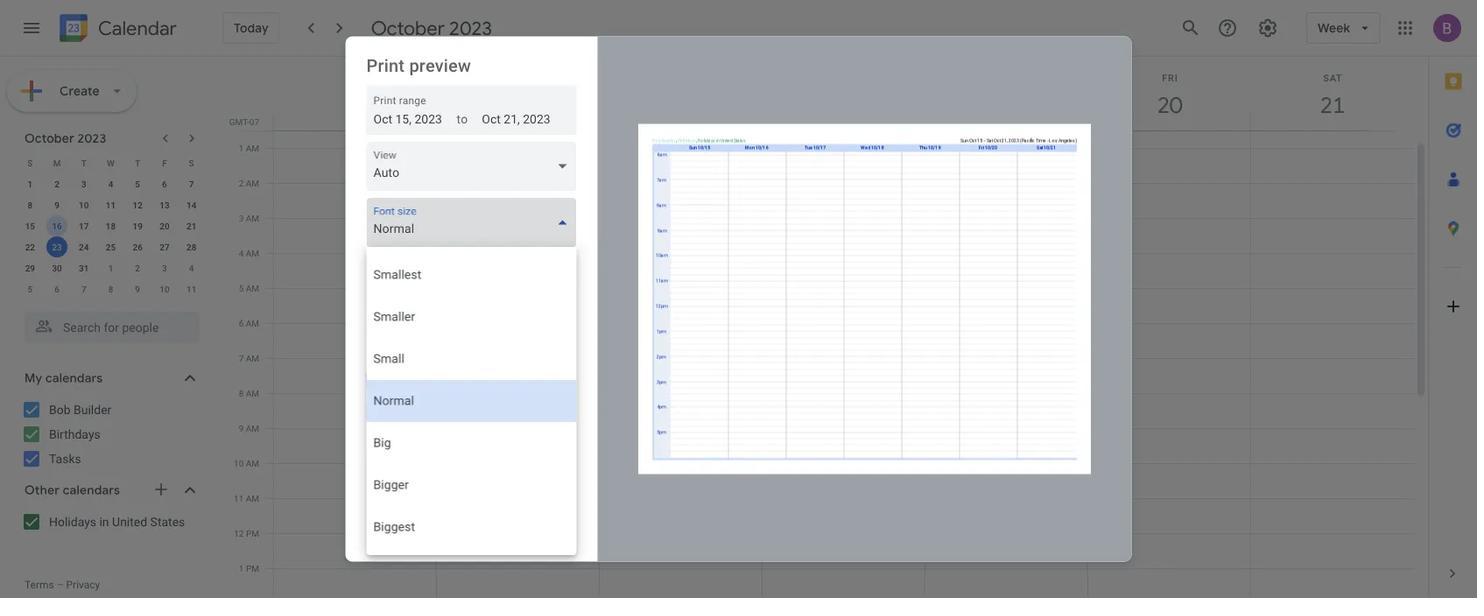 Task type: locate. For each thing, give the bounding box(es) containing it.
9 for 'november 9' element
[[135, 284, 140, 294]]

terms
[[25, 579, 54, 591]]

november 8 element
[[100, 278, 121, 299]]

1 vertical spatial october 2023
[[25, 130, 106, 146]]

5 up 12 element
[[135, 179, 140, 189]]

9 am from the top
[[246, 423, 259, 433]]

am up 12 pm
[[246, 493, 259, 503]]

0 vertical spatial calendars
[[45, 370, 103, 386]]

1 vertical spatial 4
[[239, 248, 244, 258]]

14
[[186, 200, 196, 210]]

0 horizontal spatial t
[[81, 158, 87, 168]]

3 am from the top
[[246, 213, 259, 223]]

t right m
[[81, 158, 87, 168]]

1 column header from the left
[[273, 57, 437, 130]]

1 t from the left
[[81, 158, 87, 168]]

19 element
[[127, 215, 148, 236]]

1 for november 1 element
[[108, 263, 113, 273]]

calendar element
[[56, 11, 177, 49]]

show
[[389, 373, 420, 387], [389, 402, 420, 417]]

7 option from the top
[[366, 506, 577, 548]]

row
[[266, 113, 1414, 598], [17, 152, 205, 173], [17, 173, 205, 194], [17, 194, 205, 215], [17, 215, 205, 236], [17, 236, 205, 257], [17, 257, 205, 278], [17, 278, 205, 299]]

2 horizontal spatial 6
[[239, 318, 244, 328]]

7 down 31 element
[[81, 284, 86, 294]]

7 down 6 am
[[239, 353, 244, 363]]

1 inside november 1 element
[[108, 263, 113, 273]]

show for show weekends
[[389, 373, 420, 387]]

13 element
[[154, 194, 175, 215]]

10 for 10 am
[[234, 458, 244, 468]]

2 horizontal spatial 2
[[239, 178, 244, 188]]

1 vertical spatial 11
[[186, 284, 196, 294]]

2023 up 10 element at the top left of page
[[77, 130, 106, 146]]

0 vertical spatial 3
[[81, 179, 86, 189]]

11 for '11' element
[[106, 200, 116, 210]]

5 down 29 element
[[28, 284, 33, 294]]

30 element
[[46, 257, 67, 278]]

17
[[79, 221, 89, 231]]

0 vertical spatial pm
[[246, 528, 259, 538]]

8 up 9 am
[[239, 388, 244, 398]]

26 element
[[127, 236, 148, 257]]

10 for 10 element at the top left of page
[[79, 200, 89, 210]]

2 am from the top
[[246, 178, 259, 188]]

row inside grid
[[266, 113, 1414, 598]]

9
[[54, 200, 59, 210], [135, 284, 140, 294], [239, 423, 244, 433]]

support image
[[1217, 18, 1238, 39]]

10 down november 3 element
[[160, 284, 170, 294]]

2 horizontal spatial 10
[[234, 458, 244, 468]]

6 down the f
[[162, 179, 167, 189]]

3 am
[[239, 213, 259, 223]]

0 vertical spatial 9
[[54, 200, 59, 210]]

0 vertical spatial 2023
[[449, 16, 492, 40]]

3 for november 3 element
[[162, 263, 167, 273]]

1 vertical spatial october
[[25, 130, 74, 146]]

1 horizontal spatial 4
[[189, 263, 194, 273]]

4 down the 28 element on the left of page
[[189, 263, 194, 273]]

0 horizontal spatial 3
[[81, 179, 86, 189]]

10 up 11 am on the bottom of page
[[234, 458, 244, 468]]

2 horizontal spatial 11
[[234, 493, 244, 503]]

weekends
[[423, 373, 480, 387]]

in
[[99, 514, 109, 529]]

6 up "7 am"
[[239, 318, 244, 328]]

0 horizontal spatial 11
[[106, 200, 116, 210]]

1 horizontal spatial t
[[135, 158, 140, 168]]

2 horizontal spatial 7
[[239, 353, 244, 363]]

print up print range
[[366, 56, 405, 76]]

october up m
[[25, 130, 74, 146]]

2 vertical spatial 11
[[234, 493, 244, 503]]

12 for 12
[[133, 200, 143, 210]]

pm down 12 pm
[[246, 563, 259, 574]]

11 element
[[100, 194, 121, 215]]

4
[[108, 179, 113, 189], [239, 248, 244, 258], [189, 263, 194, 273]]

am
[[246, 143, 259, 153], [246, 178, 259, 188], [246, 213, 259, 223], [246, 248, 259, 258], [246, 283, 259, 293], [246, 318, 259, 328], [246, 353, 259, 363], [246, 388, 259, 398], [246, 423, 259, 433], [246, 458, 259, 468], [246, 493, 259, 503]]

calendars for my calendars
[[45, 370, 103, 386]]

10 inside grid
[[234, 458, 244, 468]]

0 horizontal spatial 5
[[28, 284, 33, 294]]

1 vertical spatial 12
[[234, 528, 244, 538]]

6
[[162, 179, 167, 189], [54, 284, 59, 294], [239, 318, 244, 328]]

3 down 2 am
[[239, 213, 244, 223]]

None search field
[[0, 305, 217, 343]]

0 vertical spatial 11
[[106, 200, 116, 210]]

show for show events you have declined
[[389, 402, 420, 417]]

november 9 element
[[127, 278, 148, 299]]

calendars up bob builder
[[45, 370, 103, 386]]

2 horizontal spatial 5
[[239, 283, 244, 293]]

8 am from the top
[[246, 388, 259, 398]]

4 for 4 am
[[239, 248, 244, 258]]

birthdays
[[49, 427, 100, 441]]

2 horizontal spatial 8
[[239, 388, 244, 398]]

0 horizontal spatial 2023
[[77, 130, 106, 146]]

9 up 16 element
[[54, 200, 59, 210]]

23 cell
[[44, 236, 70, 257]]

5 am from the top
[[246, 283, 259, 293]]

11 up 18
[[106, 200, 116, 210]]

1 down gmt-
[[239, 143, 244, 153]]

None field
[[366, 142, 584, 191], [366, 198, 584, 247], [366, 142, 584, 191], [366, 198, 584, 247]]

november 2 element
[[127, 257, 148, 278]]

9 up 10 am
[[239, 423, 244, 433]]

s
[[27, 158, 33, 168], [189, 158, 194, 168]]

2 down m
[[54, 179, 59, 189]]

4 up '11' element
[[108, 179, 113, 189]]

0 vertical spatial 4
[[108, 179, 113, 189]]

1 horizontal spatial 10
[[160, 284, 170, 294]]

0 vertical spatial october 2023
[[371, 16, 492, 40]]

show left weekends
[[389, 373, 420, 387]]

5 inside grid
[[239, 283, 244, 293]]

2 vertical spatial 6
[[239, 318, 244, 328]]

27 element
[[154, 236, 175, 257]]

1 down 25 element
[[108, 263, 113, 273]]

12
[[133, 200, 143, 210], [234, 528, 244, 538]]

2 horizontal spatial 3
[[239, 213, 244, 223]]

cell
[[274, 113, 437, 598], [437, 113, 600, 598], [600, 113, 763, 598], [763, 113, 925, 598], [925, 113, 1088, 598], [1088, 113, 1251, 598], [1251, 113, 1414, 598]]

10
[[79, 200, 89, 210], [160, 284, 170, 294], [234, 458, 244, 468]]

18
[[106, 221, 116, 231]]

11 am
[[234, 493, 259, 503]]

12 for 12 pm
[[234, 528, 244, 538]]

builder
[[74, 402, 111, 417]]

2 column header from the left
[[436, 57, 600, 130]]

11 for the november 11 element
[[186, 284, 196, 294]]

show left "events"
[[389, 402, 420, 417]]

am for 7 am
[[246, 353, 259, 363]]

4 am from the top
[[246, 248, 259, 258]]

1 horizontal spatial 5
[[135, 179, 140, 189]]

november 6 element
[[46, 278, 67, 299]]

1 vertical spatial 3
[[239, 213, 244, 223]]

2 for 2 am
[[239, 178, 244, 188]]

21
[[186, 221, 196, 231]]

october 2023 up m
[[25, 130, 106, 146]]

11 down 10 am
[[234, 493, 244, 503]]

column header
[[273, 57, 437, 130], [436, 57, 600, 130], [599, 57, 763, 130], [762, 57, 925, 130], [925, 57, 1088, 130], [1087, 57, 1251, 130], [1250, 57, 1414, 130]]

2 down 1 am
[[239, 178, 244, 188]]

0 vertical spatial 8
[[28, 200, 33, 210]]

t left the f
[[135, 158, 140, 168]]

3 up 10 element at the top left of page
[[81, 179, 86, 189]]

8 am
[[239, 388, 259, 398]]

3 cell from the left
[[600, 113, 763, 598]]

1 pm from the top
[[246, 528, 259, 538]]

october 2023 grid
[[17, 152, 205, 299]]

2 vertical spatial 7
[[239, 353, 244, 363]]

2 vertical spatial 9
[[239, 423, 244, 433]]

11 down november 4 element
[[186, 284, 196, 294]]

1 am from the top
[[246, 143, 259, 153]]

calendars
[[45, 370, 103, 386], [63, 482, 120, 498]]

font size list box
[[366, 247, 577, 555]]

2 inside november 2 element
[[135, 263, 140, 273]]

–
[[57, 579, 64, 591]]

november 4 element
[[181, 257, 202, 278]]

0 horizontal spatial s
[[27, 158, 33, 168]]

11
[[106, 200, 116, 210], [186, 284, 196, 294], [234, 493, 244, 503]]

0 vertical spatial october
[[371, 16, 445, 40]]

2023 up preview
[[449, 16, 492, 40]]

4 am
[[239, 248, 259, 258]]

8
[[28, 200, 33, 210], [108, 284, 113, 294], [239, 388, 244, 398]]

calendars inside dropdown button
[[63, 482, 120, 498]]

calendars up in
[[63, 482, 120, 498]]

2 horizontal spatial 9
[[239, 423, 244, 433]]

2 vertical spatial 3
[[162, 263, 167, 273]]

holidays
[[49, 514, 96, 529]]

0 horizontal spatial 12
[[133, 200, 143, 210]]

print
[[366, 56, 405, 76], [373, 95, 396, 107]]

31
[[79, 263, 89, 273]]

grid containing gmt-07
[[224, 57, 1428, 598]]

11 am from the top
[[246, 493, 259, 503]]

1 horizontal spatial 12
[[234, 528, 244, 538]]

8 up 15 element
[[28, 200, 33, 210]]

5 for "november 5" element
[[28, 284, 33, 294]]

october
[[371, 16, 445, 40], [25, 130, 74, 146]]

1 horizontal spatial 2023
[[449, 16, 492, 40]]

calendars inside dropdown button
[[45, 370, 103, 386]]

4 option from the top
[[366, 380, 577, 422]]

pm for 12 pm
[[246, 528, 259, 538]]

print range
[[373, 95, 426, 107]]

End date text field
[[482, 109, 551, 130]]

t
[[81, 158, 87, 168], [135, 158, 140, 168]]

10 am from the top
[[246, 458, 259, 468]]

row containing 8
[[17, 194, 205, 215]]

4 up 5 am
[[239, 248, 244, 258]]

am up "7 am"
[[246, 318, 259, 328]]

0 horizontal spatial 8
[[28, 200, 33, 210]]

15
[[25, 221, 35, 231]]

s right the f
[[189, 158, 194, 168]]

1 show from the top
[[389, 373, 420, 387]]

2 vertical spatial 4
[[189, 263, 194, 273]]

pm
[[246, 528, 259, 538], [246, 563, 259, 574]]

pm up the 1 pm
[[246, 528, 259, 538]]

am down 3 am
[[246, 248, 259, 258]]

2 cell from the left
[[437, 113, 600, 598]]

30
[[52, 263, 62, 273]]

2023
[[449, 16, 492, 40], [77, 130, 106, 146]]

7 cell from the left
[[1251, 113, 1414, 598]]

s left m
[[27, 158, 33, 168]]

terms – privacy
[[25, 579, 100, 591]]

1
[[239, 143, 244, 153], [28, 179, 33, 189], [108, 263, 113, 273], [239, 563, 244, 574]]

0 vertical spatial 12
[[133, 200, 143, 210]]

october 2023
[[371, 16, 492, 40], [25, 130, 106, 146]]

3 inside grid
[[239, 213, 244, 223]]

have
[[487, 402, 513, 417]]

am up 3 am
[[246, 178, 259, 188]]

10 for november 10 element
[[160, 284, 170, 294]]

1 cell from the left
[[274, 113, 437, 598]]

am for 11 am
[[246, 493, 259, 503]]

0 horizontal spatial october
[[25, 130, 74, 146]]

am down 07
[[246, 143, 259, 153]]

10 up 17
[[79, 200, 89, 210]]

my
[[25, 370, 42, 386]]

6 inside grid
[[239, 318, 244, 328]]

0 vertical spatial 7
[[189, 179, 194, 189]]

29
[[25, 263, 35, 273]]

1 vertical spatial 9
[[135, 284, 140, 294]]

am down 8 am
[[246, 423, 259, 433]]

1 vertical spatial 10
[[160, 284, 170, 294]]

8 down november 1 element
[[108, 284, 113, 294]]

show weekends
[[389, 373, 480, 387]]

0 horizontal spatial 6
[[54, 284, 59, 294]]

2 up 'november 9' element
[[135, 263, 140, 273]]

1 horizontal spatial s
[[189, 158, 194, 168]]

0 vertical spatial 10
[[79, 200, 89, 210]]

calendar
[[98, 16, 177, 41]]

am up "4 am"
[[246, 213, 259, 223]]

terms link
[[25, 579, 54, 591]]

1 vertical spatial pm
[[246, 563, 259, 574]]

am down 9 am
[[246, 458, 259, 468]]

12 element
[[127, 194, 148, 215]]

3 down 27 element
[[162, 263, 167, 273]]

12 inside 12 element
[[133, 200, 143, 210]]

print for print range
[[373, 95, 396, 107]]

grid
[[224, 57, 1428, 598]]

october up print preview
[[371, 16, 445, 40]]

1 down 12 pm
[[239, 563, 244, 574]]

pm for 1 pm
[[246, 563, 259, 574]]

1 horizontal spatial 7
[[189, 179, 194, 189]]

7
[[189, 179, 194, 189], [81, 284, 86, 294], [239, 353, 244, 363]]

1 vertical spatial calendars
[[63, 482, 120, 498]]

0 vertical spatial show
[[389, 373, 420, 387]]

1 vertical spatial print
[[373, 95, 396, 107]]

holidays in united states
[[49, 514, 185, 529]]

2 vertical spatial 8
[[239, 388, 244, 398]]

11 inside grid
[[234, 493, 244, 503]]

2 am
[[239, 178, 259, 188]]

7 am from the top
[[246, 353, 259, 363]]

1 horizontal spatial 3
[[162, 263, 167, 273]]

22
[[25, 242, 35, 252]]

7 up 14 element
[[189, 179, 194, 189]]

9 down november 2 element
[[135, 284, 140, 294]]

1 horizontal spatial 2
[[135, 263, 140, 273]]

1 horizontal spatial 11
[[186, 284, 196, 294]]

6 down 30 element
[[54, 284, 59, 294]]

16 element
[[46, 215, 67, 236]]

am down 6 am
[[246, 353, 259, 363]]

option
[[366, 254, 577, 296], [366, 296, 577, 338], [366, 338, 577, 380], [366, 380, 577, 422], [366, 422, 577, 464], [366, 464, 577, 506], [366, 506, 577, 548]]

6 am from the top
[[246, 318, 259, 328]]

other calendars button
[[4, 476, 217, 504]]

1 vertical spatial 8
[[108, 284, 113, 294]]

tab list
[[1429, 57, 1477, 549]]

declined
[[516, 402, 564, 417]]

am up 9 am
[[246, 388, 259, 398]]

7 am
[[239, 353, 259, 363]]

6 for 6 am
[[239, 318, 244, 328]]

5 up 6 am
[[239, 283, 244, 293]]

1 horizontal spatial 6
[[162, 179, 167, 189]]

5
[[135, 179, 140, 189], [239, 283, 244, 293], [28, 284, 33, 294]]

19
[[133, 221, 143, 231]]

1 vertical spatial show
[[389, 402, 420, 417]]

print left range
[[373, 95, 396, 107]]

0 horizontal spatial 10
[[79, 200, 89, 210]]

2 pm from the top
[[246, 563, 259, 574]]

2 horizontal spatial 4
[[239, 248, 244, 258]]

w
[[107, 158, 115, 168]]

5 for 5 am
[[239, 283, 244, 293]]

0 horizontal spatial 7
[[81, 284, 86, 294]]

1 vertical spatial 2023
[[77, 130, 106, 146]]

31 element
[[73, 257, 94, 278]]

13
[[160, 200, 170, 210]]

range
[[399, 95, 426, 107]]

bob builder
[[49, 402, 111, 417]]

3
[[81, 179, 86, 189], [239, 213, 244, 223], [162, 263, 167, 273]]

2 vertical spatial 10
[[234, 458, 244, 468]]

1 vertical spatial 6
[[54, 284, 59, 294]]

12 up 19
[[133, 200, 143, 210]]

1 up 15 element
[[28, 179, 33, 189]]

1 horizontal spatial 8
[[108, 284, 113, 294]]

3 for 3 am
[[239, 213, 244, 223]]

7 for 7 am
[[239, 353, 244, 363]]

2 show from the top
[[389, 402, 420, 417]]

1 vertical spatial 7
[[81, 284, 86, 294]]

show events you have declined
[[389, 402, 564, 417]]

october 2023 up preview
[[371, 16, 492, 40]]

0 vertical spatial print
[[366, 56, 405, 76]]

my calendars list
[[4, 396, 217, 473]]

2
[[239, 178, 244, 188], [54, 179, 59, 189], [135, 263, 140, 273]]

1 am
[[239, 143, 259, 153]]

12 down 11 am on the bottom of page
[[234, 528, 244, 538]]

row group
[[17, 173, 205, 299]]

am up 6 am
[[246, 283, 259, 293]]

1 horizontal spatial 9
[[135, 284, 140, 294]]

14 element
[[181, 194, 202, 215]]

1 for 1 am
[[239, 143, 244, 153]]



Task type: describe. For each thing, give the bounding box(es) containing it.
6 column header from the left
[[1087, 57, 1251, 130]]

today
[[234, 20, 269, 36]]

4 column header from the left
[[762, 57, 925, 130]]

november 1 element
[[100, 257, 121, 278]]

privacy
[[66, 579, 100, 591]]

9 for 9 am
[[239, 423, 244, 433]]

0 horizontal spatial 2
[[54, 179, 59, 189]]

print for print preview
[[366, 56, 405, 76]]

27
[[160, 242, 170, 252]]

calendar heading
[[95, 16, 177, 41]]

am for 8 am
[[246, 388, 259, 398]]

3 column header from the left
[[599, 57, 763, 130]]

5 am
[[239, 283, 259, 293]]

20 element
[[154, 215, 175, 236]]

privacy link
[[66, 579, 100, 591]]

gmt-
[[229, 116, 249, 127]]

2 for november 2 element
[[135, 263, 140, 273]]

other
[[25, 482, 60, 498]]

2 s from the left
[[189, 158, 194, 168]]

6 am
[[239, 318, 259, 328]]

to
[[457, 112, 468, 126]]

0 horizontal spatial october 2023
[[25, 130, 106, 146]]

november 11 element
[[181, 278, 202, 299]]

17 element
[[73, 215, 94, 236]]

1 s from the left
[[27, 158, 33, 168]]

row containing 5
[[17, 278, 205, 299]]

28
[[186, 242, 196, 252]]

18 element
[[100, 215, 121, 236]]

am for 6 am
[[246, 318, 259, 328]]

am for 5 am
[[246, 283, 259, 293]]

print preview element
[[0, 0, 1477, 598]]

16 cell
[[44, 215, 70, 236]]

other calendars
[[25, 482, 120, 498]]

11 for 11 am
[[234, 493, 244, 503]]

am for 9 am
[[246, 423, 259, 433]]

row containing 29
[[17, 257, 205, 278]]

2 t from the left
[[135, 158, 140, 168]]

row containing 15
[[17, 215, 205, 236]]

row containing 1
[[17, 173, 205, 194]]

am for 10 am
[[246, 458, 259, 468]]

4 for november 4 element
[[189, 263, 194, 273]]

23
[[52, 242, 62, 252]]

1 pm
[[239, 563, 259, 574]]

m
[[53, 158, 61, 168]]

7 column header from the left
[[1250, 57, 1414, 130]]

3 option from the top
[[366, 338, 577, 380]]

7 for november 7 element
[[81, 284, 86, 294]]

1 option from the top
[[366, 254, 577, 296]]

states
[[150, 514, 185, 529]]

calendars for other calendars
[[63, 482, 120, 498]]

5 option from the top
[[366, 422, 577, 464]]

24 element
[[73, 236, 94, 257]]

23, today element
[[46, 236, 67, 257]]

united
[[112, 514, 147, 529]]

tasks
[[49, 451, 81, 466]]

0 horizontal spatial 9
[[54, 200, 59, 210]]

07
[[249, 116, 259, 127]]

f
[[162, 158, 167, 168]]

0 vertical spatial 6
[[162, 179, 167, 189]]

Start date text field
[[373, 109, 443, 130]]

10 am
[[234, 458, 259, 468]]

6 cell from the left
[[1088, 113, 1251, 598]]

you
[[463, 402, 483, 417]]

events
[[423, 402, 460, 417]]

print preview image
[[638, 124, 1091, 474]]

november 3 element
[[154, 257, 175, 278]]

16
[[52, 221, 62, 231]]

5 cell from the left
[[925, 113, 1088, 598]]

am for 1 am
[[246, 143, 259, 153]]

20
[[160, 221, 170, 231]]

0 horizontal spatial 4
[[108, 179, 113, 189]]

am for 3 am
[[246, 213, 259, 223]]

today button
[[222, 12, 280, 44]]

8 for 8 am
[[239, 388, 244, 398]]

print preview
[[366, 56, 471, 76]]

row containing s
[[17, 152, 205, 173]]

25 element
[[100, 236, 121, 257]]

6 for 'november 6' element
[[54, 284, 59, 294]]

8 for november 8 element
[[108, 284, 113, 294]]

21 element
[[181, 215, 202, 236]]

15 element
[[20, 215, 41, 236]]

5 column header from the left
[[925, 57, 1088, 130]]

november 7 element
[[73, 278, 94, 299]]

10 element
[[73, 194, 94, 215]]

6 option from the top
[[366, 464, 577, 506]]

1 for 1 pm
[[239, 563, 244, 574]]

gmt-07
[[229, 116, 259, 127]]

4 cell from the left
[[763, 113, 925, 598]]

november 5 element
[[20, 278, 41, 299]]

2 option from the top
[[366, 296, 577, 338]]

29 element
[[20, 257, 41, 278]]

1 horizontal spatial october 2023
[[371, 16, 492, 40]]

row group containing 1
[[17, 173, 205, 299]]

26
[[133, 242, 143, 252]]

row containing 22
[[17, 236, 205, 257]]

24
[[79, 242, 89, 252]]

preview
[[409, 56, 471, 76]]

12 pm
[[234, 528, 259, 538]]

november 10 element
[[154, 278, 175, 299]]

am for 2 am
[[246, 178, 259, 188]]

am for 4 am
[[246, 248, 259, 258]]

main drawer image
[[21, 18, 42, 39]]

22 element
[[20, 236, 41, 257]]

25
[[106, 242, 116, 252]]

my calendars button
[[4, 364, 217, 392]]

1 horizontal spatial october
[[371, 16, 445, 40]]

my calendars
[[25, 370, 103, 386]]

bob
[[49, 402, 71, 417]]

9 am
[[239, 423, 259, 433]]

28 element
[[181, 236, 202, 257]]



Task type: vqa. For each thing, say whether or not it's contained in the screenshot.


